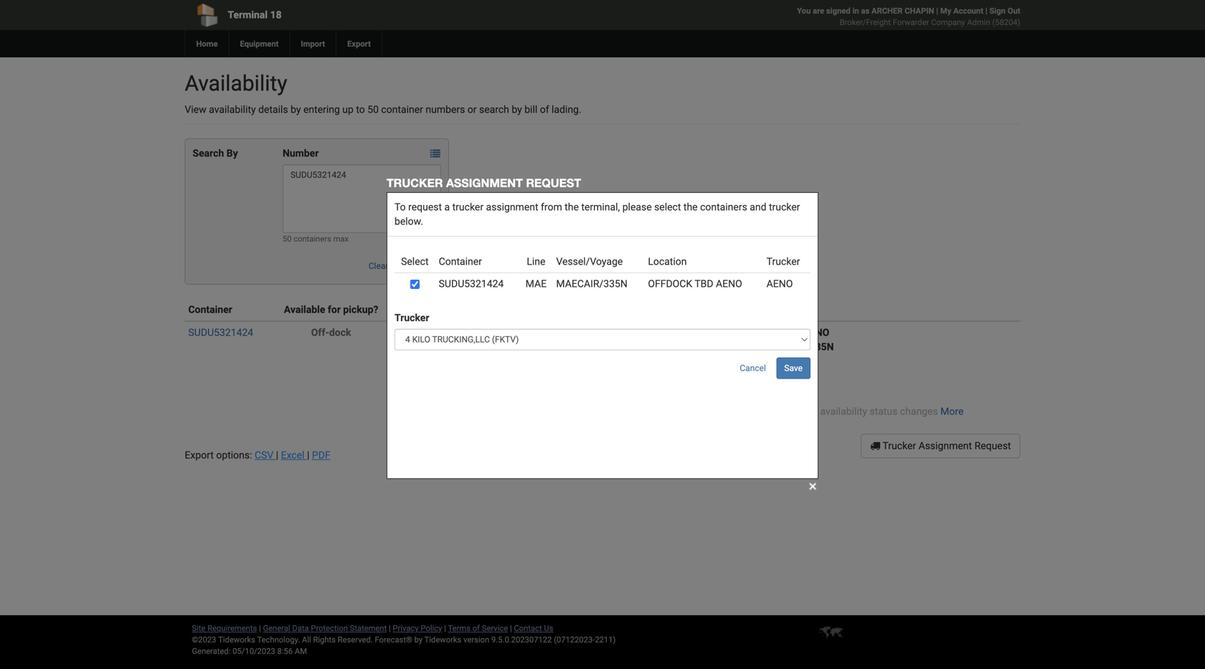 Task type: describe. For each thing, give the bounding box(es) containing it.
privacy
[[393, 624, 419, 633]]

sudu5321424
[[188, 327, 253, 339]]

view
[[185, 104, 206, 115]]

0 horizontal spatial by
[[291, 104, 301, 115]]

9.5.0.202307122
[[491, 635, 552, 645]]

for
[[328, 304, 341, 316]]

entering
[[303, 104, 340, 115]]

1 vertical spatial status
[[555, 341, 583, 353]]

more link
[[941, 406, 964, 418]]

import
[[301, 39, 325, 48]]

containers
[[294, 234, 331, 244]]

1 horizontal spatial 50
[[367, 104, 379, 115]]

contact us link
[[514, 624, 553, 633]]

pdf link
[[312, 449, 330, 461]]

size/type
[[419, 304, 464, 316]]

status
[[870, 406, 898, 418]]

general
[[263, 624, 290, 633]]

forwarder
[[893, 18, 929, 27]]

availability
[[185, 71, 287, 96]]

equipment link
[[228, 30, 289, 57]]

all
[[302, 635, 311, 645]]

email me when container availability status changes more
[[705, 406, 964, 418]]

version
[[463, 635, 489, 645]]

search by
[[193, 147, 238, 159]]

customs
[[496, 327, 536, 339]]

off-
[[311, 327, 329, 339]]

location : offdock tbd aeno ves/voy: maersk cairo/335n
[[691, 327, 834, 353]]

excel link
[[281, 449, 307, 461]]

chapin
[[905, 6, 934, 15]]

to
[[356, 104, 365, 115]]

email
[[705, 406, 730, 418]]

admin
[[967, 18, 990, 27]]

search
[[479, 104, 509, 115]]

when
[[749, 406, 773, 418]]

import link
[[289, 30, 336, 57]]

sign out link
[[990, 6, 1020, 15]]

up
[[342, 104, 354, 115]]

aeno required accessory : none
[[691, 370, 811, 396]]

pdf
[[312, 449, 330, 461]]

lading.
[[552, 104, 581, 115]]

of inside site requirements | general data protection statement | privacy policy | terms of service | contact us ©2023 tideworks technology. all rights reserved. forecast® by tideworks version 9.5.0.202307122 (07122023-2211) generated: 05/10/2023 8:56 am
[[473, 624, 480, 633]]

technology.
[[257, 635, 300, 645]]

40dr
[[430, 327, 454, 339]]

max
[[333, 234, 349, 244]]

details
[[258, 104, 288, 115]]

Number text field
[[283, 164, 441, 233]]

view availability details by entering up to 50 container numbers or search by bill of lading.
[[185, 104, 581, 115]]

terminal 18
[[228, 9, 282, 21]]

(07122023-
[[554, 635, 595, 645]]

you
[[797, 6, 811, 15]]

me
[[733, 406, 747, 418]]

general data protection statement link
[[263, 624, 387, 633]]

accessory
[[733, 384, 780, 396]]

(58204)
[[992, 18, 1020, 27]]

available
[[284, 304, 325, 316]]

protection
[[311, 624, 348, 633]]

0 vertical spatial release
[[538, 327, 574, 339]]

home
[[196, 39, 218, 48]]

site requirements link
[[192, 624, 257, 633]]

assignment inside button
[[919, 440, 972, 452]]

site
[[192, 624, 205, 633]]

: inside aeno required accessory : none
[[780, 384, 782, 396]]

options:
[[216, 449, 252, 461]]

sign
[[990, 6, 1006, 15]]

0 horizontal spatial 50
[[283, 234, 292, 244]]

statement
[[350, 624, 387, 633]]

container
[[434, 343, 481, 353]]

| up tideworks
[[444, 624, 446, 633]]

0 horizontal spatial trucker
[[387, 176, 443, 190]]

dry
[[416, 343, 432, 353]]

line
[[496, 341, 514, 353]]

available for pickup?
[[284, 304, 378, 316]]

data
[[292, 624, 309, 633]]

out
[[1008, 6, 1020, 15]]

show list image
[[430, 149, 440, 159]]

1 vertical spatial container
[[776, 406, 818, 418]]

paid
[[588, 341, 610, 353]]

0 vertical spatial container
[[381, 104, 423, 115]]

tbd
[[781, 327, 801, 339]]

more
[[941, 406, 964, 418]]

required
[[691, 384, 731, 396]]

signed
[[826, 6, 851, 15]]

: up paid
[[605, 327, 607, 339]]

terms
[[448, 624, 471, 633]]

bill
[[525, 104, 537, 115]]



Task type: vqa. For each thing, say whether or not it's contained in the screenshot.
Show List icon
yes



Task type: locate. For each thing, give the bounding box(es) containing it.
forecast®
[[375, 635, 412, 645]]

dock
[[329, 327, 351, 339]]

0 vertical spatial export
[[347, 39, 371, 48]]

search for search
[[407, 261, 433, 271]]

request
[[526, 176, 581, 190], [975, 440, 1011, 452]]

trucker inside button
[[883, 440, 916, 452]]

50 containers max
[[283, 234, 349, 244]]

trucker assignment request down show list image
[[387, 176, 581, 190]]

trucker right truck image
[[883, 440, 916, 452]]

trucker assignment request button
[[861, 434, 1020, 458]]

0 horizontal spatial assignment
[[446, 176, 523, 190]]

cleared
[[610, 327, 653, 339]]

terminal
[[228, 9, 268, 21]]

service
[[482, 624, 508, 633]]

export for export
[[347, 39, 371, 48]]

broker/freight
[[840, 18, 891, 27]]

clear button
[[361, 255, 396, 277]]

0 vertical spatial assignment
[[446, 176, 523, 190]]

changes
[[900, 406, 938, 418]]

site requirements | general data protection statement | privacy policy | terms of service | contact us ©2023 tideworks technology. all rights reserved. forecast® by tideworks version 9.5.0.202307122 (07122023-2211) generated: 05/10/2023 8:56 am
[[192, 624, 616, 656]]

: up ves/voy: on the bottom right
[[730, 327, 732, 339]]

aeno inside aeno required accessory : none
[[730, 370, 756, 382]]

trucker assignment request
[[387, 176, 581, 190], [880, 440, 1011, 452]]

truck image
[[870, 441, 880, 451]]

40'
[[403, 343, 414, 353]]

search button
[[399, 255, 441, 277]]

release
[[538, 327, 574, 339], [517, 341, 552, 353]]

aeno inside the location : offdock tbd aeno ves/voy: maersk cairo/335n
[[803, 327, 830, 339]]

release right customs
[[538, 327, 574, 339]]

1 vertical spatial assignment
[[919, 440, 972, 452]]

1 vertical spatial search
[[407, 261, 433, 271]]

trucker assignment request down more
[[880, 440, 1011, 452]]

terms of service link
[[448, 624, 508, 633]]

request inside button
[[975, 440, 1011, 452]]

availability left status
[[820, 406, 867, 418]]

1 vertical spatial of
[[473, 624, 480, 633]]

1 vertical spatial availability
[[820, 406, 867, 418]]

availability down availability
[[209, 104, 256, 115]]

0 vertical spatial of
[[540, 104, 549, 115]]

1 vertical spatial export
[[185, 449, 214, 461]]

1 horizontal spatial by
[[414, 635, 423, 645]]

0 horizontal spatial request
[[526, 176, 581, 190]]

company
[[931, 18, 965, 27]]

50 right to
[[367, 104, 379, 115]]

aeno up accessory
[[730, 370, 756, 382]]

2 horizontal spatial by
[[512, 104, 522, 115]]

0 horizontal spatial availability
[[209, 104, 256, 115]]

05/10/2023
[[233, 647, 275, 656]]

by
[[227, 147, 238, 159]]

clear
[[369, 261, 388, 271]]

1 horizontal spatial aeno
[[803, 327, 830, 339]]

generated:
[[192, 647, 231, 656]]

50
[[367, 104, 379, 115], [283, 234, 292, 244]]

0 vertical spatial 50
[[367, 104, 379, 115]]

0 vertical spatial aeno
[[803, 327, 830, 339]]

1 vertical spatial release
[[517, 341, 552, 353]]

my
[[940, 6, 951, 15]]

|
[[936, 6, 938, 15], [985, 6, 988, 15], [276, 449, 278, 461], [307, 449, 309, 461], [259, 624, 261, 633], [389, 624, 391, 633], [444, 624, 446, 633], [510, 624, 512, 633]]

0 vertical spatial trucker assignment request
[[387, 176, 581, 190]]

by down the privacy policy link
[[414, 635, 423, 645]]

status
[[576, 327, 605, 339], [555, 341, 583, 353]]

terminal 18 link
[[185, 0, 520, 30]]

csv
[[255, 449, 274, 461]]

availability
[[209, 104, 256, 115], [820, 406, 867, 418]]

: left paid
[[583, 341, 586, 353]]

pickup?
[[343, 304, 378, 316]]

maersk
[[733, 341, 774, 353]]

| right csv
[[276, 449, 278, 461]]

| left general
[[259, 624, 261, 633]]

my account link
[[940, 6, 983, 15]]

1 vertical spatial 50
[[283, 234, 292, 244]]

by inside site requirements | general data protection statement | privacy policy | terms of service | contact us ©2023 tideworks technology. all rights reserved. forecast® by tideworks version 9.5.0.202307122 (07122023-2211) generated: 05/10/2023 8:56 am
[[414, 635, 423, 645]]

rights
[[313, 635, 336, 645]]

1 horizontal spatial of
[[540, 104, 549, 115]]

requirements
[[207, 624, 257, 633]]

location
[[691, 327, 730, 339]]

1 vertical spatial trucker
[[883, 440, 916, 452]]

export left options:
[[185, 449, 214, 461]]

export options: csv | excel | pdf
[[185, 449, 330, 461]]

export for export options: csv | excel | pdf
[[185, 449, 214, 461]]

am
[[295, 647, 307, 656]]

home link
[[185, 30, 228, 57]]

1 horizontal spatial export
[[347, 39, 371, 48]]

export down terminal 18 link
[[347, 39, 371, 48]]

0 horizontal spatial export
[[185, 449, 214, 461]]

0 vertical spatial trucker
[[387, 176, 443, 190]]

| up the forecast®
[[389, 624, 391, 633]]

0 vertical spatial request
[[526, 176, 581, 190]]

by left bill
[[512, 104, 522, 115]]

1 horizontal spatial trucker assignment request
[[880, 440, 1011, 452]]

by right details
[[291, 104, 301, 115]]

archer
[[872, 6, 903, 15]]

0 horizontal spatial of
[[473, 624, 480, 633]]

1 vertical spatial aeno
[[730, 370, 756, 382]]

1 vertical spatial request
[[975, 440, 1011, 452]]

search inside "button"
[[407, 261, 433, 271]]

ves/voy:
[[691, 341, 731, 353]]

search right 'clear' button
[[407, 261, 433, 271]]

2211)
[[595, 635, 616, 645]]

aeno up the cairo/335n
[[803, 327, 830, 339]]

status up paid
[[576, 327, 605, 339]]

1 horizontal spatial search
[[407, 261, 433, 271]]

in
[[853, 6, 859, 15]]

0 horizontal spatial trucker assignment request
[[387, 176, 581, 190]]

0 horizontal spatial aeno
[[730, 370, 756, 382]]

1 vertical spatial trucker assignment request
[[880, 440, 1011, 452]]

of up version
[[473, 624, 480, 633]]

of right bill
[[540, 104, 549, 115]]

: inside the location : offdock tbd aeno ves/voy: maersk cairo/335n
[[730, 327, 732, 339]]

container down none
[[776, 406, 818, 418]]

none
[[785, 384, 811, 396]]

0 vertical spatial availability
[[209, 104, 256, 115]]

sudu5321424 link
[[188, 327, 253, 339]]

customs release status : cleared line release status : paid
[[496, 327, 653, 353]]

contact
[[514, 624, 542, 633]]

| left my
[[936, 6, 938, 15]]

container right to
[[381, 104, 423, 115]]

off-dock
[[311, 327, 351, 339]]

©2023 tideworks
[[192, 635, 255, 645]]

search for search by
[[193, 147, 224, 159]]

| left pdf "link"
[[307, 449, 309, 461]]

export link
[[336, 30, 382, 57]]

0 horizontal spatial container
[[381, 104, 423, 115]]

: left none
[[780, 384, 782, 396]]

trucker assignment request inside trucker assignment request button
[[880, 440, 1011, 452]]

0 horizontal spatial search
[[193, 147, 224, 159]]

40dr 40' dry container
[[403, 327, 481, 353]]

release down customs
[[517, 341, 552, 353]]

status left paid
[[555, 341, 583, 353]]

0 vertical spatial status
[[576, 327, 605, 339]]

search left by
[[193, 147, 224, 159]]

as
[[861, 6, 870, 15]]

trucker
[[387, 176, 443, 190], [883, 440, 916, 452]]

1 horizontal spatial container
[[776, 406, 818, 418]]

8:56
[[277, 647, 293, 656]]

| up 9.5.0.202307122
[[510, 624, 512, 633]]

1 horizontal spatial trucker
[[883, 440, 916, 452]]

are
[[813, 6, 824, 15]]

0 vertical spatial search
[[193, 147, 224, 159]]

aeno
[[803, 327, 830, 339], [730, 370, 756, 382]]

trucker down show list image
[[387, 176, 443, 190]]

container
[[381, 104, 423, 115], [776, 406, 818, 418]]

offdock
[[735, 327, 779, 339]]

| left sign
[[985, 6, 988, 15]]

container
[[188, 304, 232, 316]]

1 horizontal spatial assignment
[[919, 440, 972, 452]]

50 left containers
[[283, 234, 292, 244]]

1 horizontal spatial availability
[[820, 406, 867, 418]]

1 horizontal spatial request
[[975, 440, 1011, 452]]

us
[[544, 624, 553, 633]]

numbers
[[426, 104, 465, 115]]

number
[[283, 147, 319, 159]]



